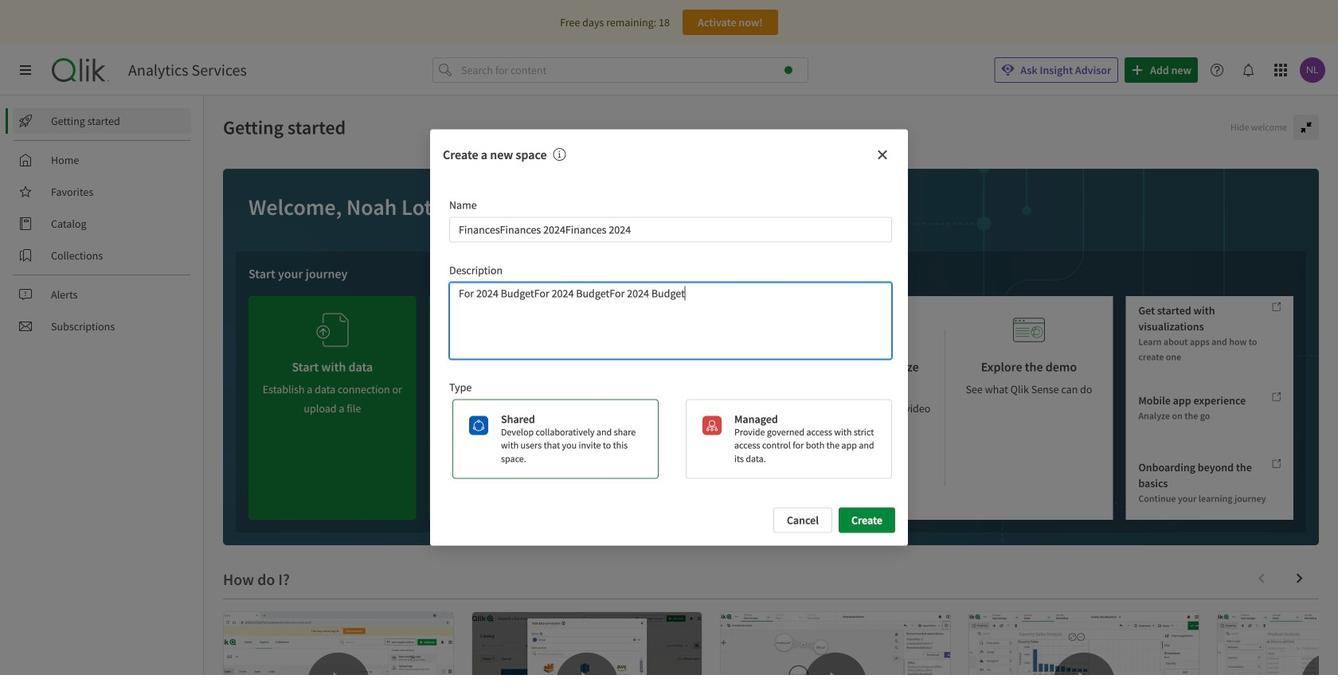 Task type: vqa. For each thing, say whether or not it's contained in the screenshot.
More actions icon
no



Task type: locate. For each thing, give the bounding box(es) containing it.
analytics services element
[[128, 61, 247, 80]]

main content
[[204, 96, 1338, 675]]

dialog
[[430, 129, 908, 546]]

None text field
[[449, 282, 892, 359]]

navigation pane element
[[0, 102, 203, 346]]

home badge image
[[785, 66, 793, 74]]

None text field
[[449, 217, 892, 242]]

option group
[[446, 399, 892, 479]]



Task type: describe. For each thing, give the bounding box(es) containing it.
hide welcome image
[[1300, 121, 1313, 134]]

explore the demo image
[[1013, 309, 1045, 351]]

invite users image
[[497, 303, 529, 345]]

close image
[[876, 148, 889, 161]]

close sidebar menu image
[[19, 64, 32, 76]]



